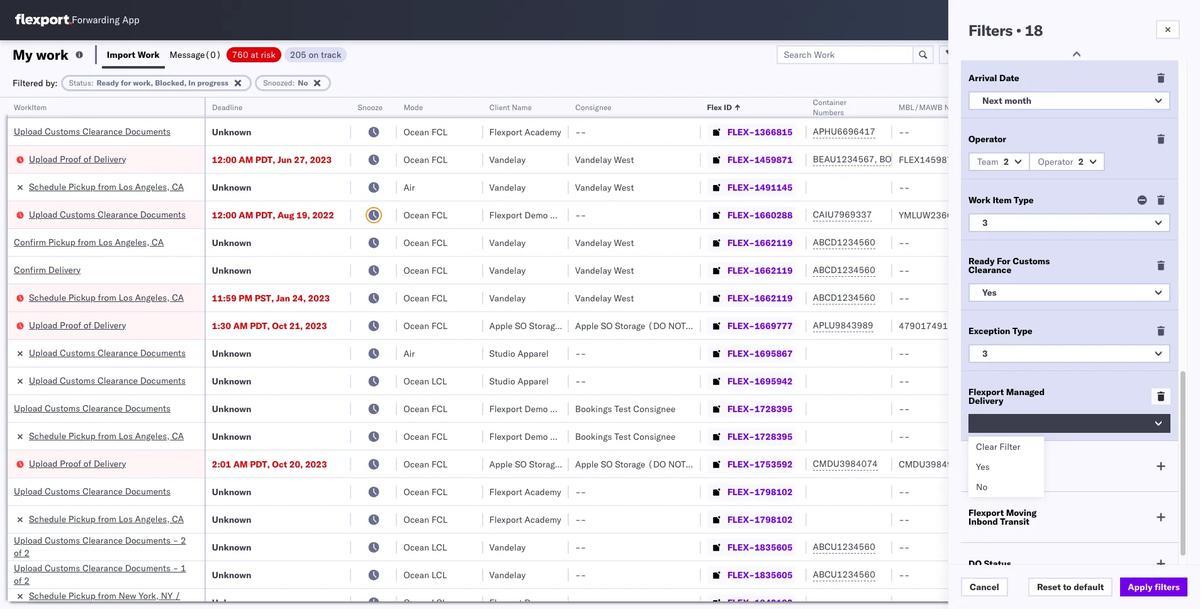 Task type: describe. For each thing, give the bounding box(es) containing it.
blocked,
[[155, 78, 187, 87]]

1 bookings from the top
[[575, 403, 612, 415]]

flex-1366815
[[728, 126, 793, 138]]

workitem
[[14, 103, 47, 112]]

3 resize handle column header from the left
[[382, 98, 397, 609]]

managed
[[1006, 387, 1045, 398]]

air for studio apparel
[[404, 348, 415, 359]]

1 flex- from the top
[[728, 126, 755, 138]]

flexport. image
[[15, 14, 72, 26]]

4 flex- from the top
[[728, 209, 755, 221]]

2 flex-1728395 from the top
[[728, 431, 793, 442]]

9 ocean fcl from the top
[[404, 431, 448, 442]]

flex-1695867
[[728, 348, 793, 359]]

numbers for container numbers
[[813, 108, 844, 117]]

operator 2
[[1038, 156, 1084, 167]]

cancel button
[[961, 578, 1008, 597]]

cmdu3984074
[[813, 458, 878, 470]]

arrival date
[[969, 72, 1020, 84]]

los for 3rd 'schedule pickup from los angeles, ca' link from the bottom of the page
[[119, 292, 133, 303]]

upload proof of delivery button for 12:00 am pdt, jun 27, 2023
[[29, 153, 126, 167]]

flex-1753592
[[728, 459, 793, 470]]

flex-1660288
[[728, 209, 793, 221]]

2 ocean from the top
[[404, 154, 429, 165]]

studio apparel for ocean lcl
[[489, 376, 549, 387]]

flexport inside flexport managed delivery
[[969, 387, 1004, 398]]

1660288
[[755, 209, 793, 221]]

forwarding
[[72, 14, 120, 26]]

of for first upload proof of delivery link from the bottom of the page
[[84, 458, 91, 469]]

flex1459871
[[899, 154, 958, 165]]

of for upload proof of delivery link related to 12:00 am pdt, jun 27, 2023
[[84, 153, 91, 165]]

2 inside upload customs clearance documents - 1 of 2
[[24, 575, 30, 586]]

import inside flexport import customs
[[1006, 456, 1035, 468]]

filtered by:
[[13, 77, 58, 88]]

client name button
[[483, 100, 556, 113]]

1 jawla from the top
[[1095, 154, 1117, 165]]

10 ocean from the top
[[404, 431, 429, 442]]

aplu9843989
[[813, 320, 874, 331]]

7 ocean from the top
[[404, 320, 429, 331]]

1 ocean from the top
[[404, 126, 429, 138]]

3 flexport demo consignee from the top
[[489, 431, 593, 442]]

6 flex- from the top
[[728, 265, 755, 276]]

work inside button
[[138, 49, 160, 60]]

5 ocean from the top
[[404, 265, 429, 276]]

3 upload proof of delivery from the top
[[29, 458, 126, 469]]

ready inside the ready for customs clearance
[[969, 256, 995, 267]]

do
[[969, 558, 982, 570]]

3 west from the top
[[614, 237, 634, 248]]

9 ocean from the top
[[404, 403, 429, 415]]

2023 for 11:59 pm pst, jan 24, 2023
[[308, 292, 330, 304]]

upload inside upload customs clearance documents - 1 of 2
[[14, 562, 42, 574]]

2023 for 2:01 am pdt, oct 20, 2023
[[305, 459, 327, 470]]

11 ocean fcl from the top
[[404, 486, 448, 498]]

4 ocean lcl from the top
[[404, 597, 447, 608]]

file
[[985, 49, 1000, 60]]

3 fcl from the top
[[432, 209, 448, 221]]

transit
[[1001, 516, 1030, 528]]

ca for 4th 'schedule pickup from los angeles, ca' link from the top
[[172, 513, 184, 525]]

mbl/mawb
[[899, 103, 943, 112]]

2 vandelay west from the top
[[575, 182, 634, 193]]

app
[[122, 14, 140, 26]]

0 vertical spatial type
[[1014, 195, 1034, 206]]

ready for customs clearance
[[969, 256, 1050, 276]]

3 unknown from the top
[[212, 237, 252, 248]]

filters • 18
[[969, 21, 1043, 40]]

2 vertical spatial operator
[[1038, 156, 1074, 167]]

customs inside the ready for customs clearance
[[1013, 256, 1050, 267]]

4 west from the top
[[614, 265, 634, 276]]

3 ocean from the top
[[404, 209, 429, 221]]

Search Work text field
[[777, 45, 914, 64]]

schedule inside 'schedule pickup from new york, ny / newark, nj'
[[29, 590, 66, 601]]

3 lcl from the top
[[432, 569, 447, 581]]

3 ocean lcl from the top
[[404, 569, 447, 581]]

snooze
[[357, 103, 382, 112]]

4 fcl from the top
[[432, 237, 448, 248]]

resize handle column header for mbl/mawb numbers
[[1043, 98, 1058, 609]]

3 proof from the top
[[60, 458, 81, 469]]

4 vandelay west from the top
[[575, 265, 634, 276]]

new
[[119, 590, 136, 601]]

1 flex-1728395 from the top
[[728, 403, 793, 415]]

upload proof of delivery button for 1:30 am pdt, oct 21, 2023
[[29, 319, 126, 333]]

flex-1662119 for confirm pickup from los angeles, ca
[[728, 237, 793, 248]]

clear
[[976, 441, 998, 453]]

2 fcl from the top
[[432, 154, 448, 165]]

upload customs clearance documents - 2 of 2
[[14, 535, 186, 559]]

11 unknown from the top
[[212, 542, 252, 553]]

1 vertical spatial type
[[1013, 325, 1033, 337]]

pickup for fourth 'schedule pickup from los angeles, ca' link from the bottom of the page
[[68, 181, 96, 192]]

arrival
[[969, 72, 998, 84]]

3 flexport academy from the top
[[489, 514, 561, 525]]

apparel for ocean lcl
[[518, 376, 549, 387]]

21,
[[289, 320, 303, 331]]

delivery for 1st upload proof of delivery button from the bottom of the page
[[94, 458, 126, 469]]

pickup for second 'schedule pickup from los angeles, ca' link from the bottom
[[68, 430, 96, 442]]

14 ocean from the top
[[404, 542, 429, 553]]

pst,
[[255, 292, 274, 304]]

4 schedule pickup from los angeles, ca from the top
[[29, 513, 184, 525]]

of inside upload customs clearance documents - 1 of 2
[[14, 575, 22, 586]]

1 1728395 from the top
[[755, 403, 793, 415]]

/
[[175, 590, 180, 601]]

pdt, for 20,
[[250, 459, 270, 470]]

clearance inside the ready for customs clearance
[[969, 264, 1012, 276]]

for
[[997, 256, 1011, 267]]

no inside list box
[[976, 482, 988, 493]]

ny
[[161, 590, 173, 601]]

team 2
[[978, 156, 1009, 167]]

exception
[[1003, 49, 1044, 60]]

16 ocean from the top
[[404, 597, 429, 608]]

beau1234567, bozo1234565, tcnu1234565
[[813, 154, 1008, 165]]

pickup for 4th 'schedule pickup from los angeles, ca' link from the top
[[68, 513, 96, 525]]

1 gaurav jawla from the top
[[1064, 154, 1117, 165]]

consignee button
[[569, 100, 689, 113]]

work item type
[[969, 195, 1034, 206]]

batch action button
[[1110, 45, 1192, 64]]

clearance inside upload customs clearance documents - 2 of 2
[[82, 535, 123, 546]]

resize handle column header for mode
[[468, 98, 483, 609]]

18
[[1025, 21, 1043, 40]]

2023 for 12:00 am pdt, jun 27, 2023
[[310, 154, 332, 165]]

2 schedule pickup from los angeles, ca link from the top
[[29, 291, 184, 304]]

3 schedule pickup from los angeles, ca link from the top
[[29, 430, 184, 442]]

deadline
[[212, 103, 243, 112]]

proof for 1:30 am pdt, oct 21, 2023
[[60, 319, 81, 331]]

next month
[[983, 95, 1032, 106]]

24,
[[292, 292, 306, 304]]

2 flex-1798102 from the top
[[728, 514, 793, 525]]

flex-1835605 for 1
[[728, 569, 793, 581]]

12 ocean from the top
[[404, 486, 429, 498]]

confirm for confirm pickup from los angeles, ca
[[14, 236, 46, 248]]

4 ocean fcl from the top
[[404, 237, 448, 248]]

upload inside upload customs clearance documents - 2 of 2
[[14, 535, 42, 546]]

3 jawla from the top
[[1095, 209, 1117, 221]]

resize handle column header for client name
[[554, 98, 569, 609]]

client
[[489, 103, 510, 112]]

1 fcl from the top
[[432, 126, 448, 138]]

flex id
[[707, 103, 732, 112]]

1 test from the top
[[615, 403, 631, 415]]

ca for confirm pickup from los angeles, ca link
[[152, 236, 164, 248]]

9 flex- from the top
[[728, 348, 755, 359]]

next
[[983, 95, 1003, 106]]

2:01 am pdt, oct 20, 2023
[[212, 459, 327, 470]]

abcd1234560 for confirm delivery
[[813, 264, 876, 276]]

upload customs clearance documents - 2 of 2 button
[[14, 534, 191, 561]]

reset to default button
[[1029, 578, 1113, 597]]

import work button
[[102, 40, 165, 69]]

clearance inside upload customs clearance documents - 1 of 2
[[82, 562, 123, 574]]

flex-1491145
[[728, 182, 793, 193]]

flexport import customs
[[969, 456, 1035, 477]]

6 ocean fcl from the top
[[404, 292, 448, 304]]

1753592
[[755, 459, 793, 470]]

0 vertical spatial ready
[[97, 78, 119, 87]]

1662119 for confirm pickup from los angeles, ca
[[755, 237, 793, 248]]

3 schedule pickup from los angeles, ca from the top
[[29, 430, 184, 442]]

cmdu39849018
[[899, 459, 969, 470]]

1 flex-1798102 from the top
[[728, 486, 793, 498]]

3 flex-1662119 from the top
[[728, 292, 793, 304]]

1 flexport academy from the top
[[489, 126, 561, 138]]

customs inside upload customs clearance documents - 1 of 2
[[45, 562, 80, 574]]

am for 1:30 am pdt, oct 21, 2023
[[233, 320, 248, 331]]

shipper
[[550, 597, 581, 608]]

delivery for upload proof of delivery button associated with 1:30 am pdt, oct 21, 2023
[[94, 319, 126, 331]]

1 1798102 from the top
[[755, 486, 793, 498]]

1 3 button from the top
[[969, 213, 1171, 232]]

exception type
[[969, 325, 1033, 337]]

caiu7969337
[[813, 209, 872, 220]]

7 fcl from the top
[[432, 320, 448, 331]]

confirm delivery button
[[14, 263, 81, 277]]

6 gaurav from the top
[[1064, 569, 1093, 581]]

16 flex- from the top
[[728, 542, 755, 553]]

status : ready for work, blocked, in progress
[[69, 78, 229, 87]]

schedule pickup from los angeles, ca button
[[29, 291, 184, 305]]

5 ocean fcl from the top
[[404, 265, 448, 276]]

2 test from the top
[[615, 431, 631, 442]]

11 flex- from the top
[[728, 403, 755, 415]]

1 west from the top
[[614, 154, 634, 165]]

yes inside button
[[983, 287, 997, 298]]

bozo1234565,
[[880, 154, 944, 165]]

forwarding app
[[72, 14, 140, 26]]

schedule inside button
[[29, 292, 66, 303]]

filtered
[[13, 77, 43, 88]]

resize handle column header for consignee
[[686, 98, 701, 609]]

flex-1669777
[[728, 320, 793, 331]]

my
[[13, 46, 33, 63]]

3 academy from the top
[[525, 514, 561, 525]]

pm
[[239, 292, 253, 304]]

10 resize handle column header from the left
[[1129, 98, 1144, 609]]

tcnu1234565
[[946, 154, 1008, 165]]

track
[[321, 49, 341, 60]]

3 for 2nd 3 button from the top of the page
[[983, 348, 988, 359]]

snoozed
[[263, 78, 292, 87]]

1835605 for 2
[[755, 542, 793, 553]]

apparel for air
[[518, 348, 549, 359]]

do status
[[969, 558, 1012, 570]]

1 vandelay west from the top
[[575, 154, 634, 165]]

container numbers button
[[807, 95, 880, 118]]

deadline button
[[206, 100, 338, 113]]

message (0)
[[170, 49, 221, 60]]

delivery for 12:00 am pdt, jun 27, 2023 upload proof of delivery button
[[94, 153, 126, 165]]

Search Shipments (/) text field
[[959, 11, 1081, 30]]

pickup for 3rd 'schedule pickup from los angeles, ca' link from the bottom of the page
[[68, 292, 96, 303]]

for
[[121, 78, 131, 87]]

los for fourth 'schedule pickup from los angeles, ca' link from the bottom of the page
[[119, 181, 133, 192]]

1 ocean fcl from the top
[[404, 126, 448, 138]]

11:59
[[212, 292, 237, 304]]

10 fcl from the top
[[432, 459, 448, 470]]

6 ocean from the top
[[404, 292, 429, 304]]

default
[[1074, 582, 1104, 593]]

resize handle column header for workitem
[[189, 98, 204, 609]]

5 unknown from the top
[[212, 348, 252, 359]]

1 vertical spatial work
[[969, 195, 991, 206]]

11 resize handle column header from the left
[[1168, 98, 1183, 609]]

my work
[[13, 46, 69, 63]]

3 1662119 from the top
[[755, 292, 793, 304]]

205
[[290, 49, 306, 60]]

2022
[[312, 209, 334, 221]]

flex
[[707, 103, 723, 112]]

1 lcl from the top
[[432, 376, 447, 387]]

upload proof of delivery for 1:30
[[29, 319, 126, 331]]

9 unknown from the top
[[212, 486, 252, 498]]

clear filter
[[976, 441, 1021, 453]]

confirm for confirm delivery
[[14, 264, 46, 275]]

: for snoozed
[[292, 78, 295, 87]]



Task type: vqa. For each thing, say whether or not it's contained in the screenshot.


Task type: locate. For each thing, give the bounding box(es) containing it.
1 vertical spatial flex-1728395
[[728, 431, 793, 442]]

0 vertical spatial flex-1835605
[[728, 542, 793, 553]]

0 vertical spatial studio apparel
[[489, 348, 549, 359]]

2 jawla from the top
[[1095, 182, 1117, 193]]

0 vertical spatial studio
[[489, 348, 515, 359]]

delivery inside flexport managed delivery
[[969, 395, 1004, 407]]

0 vertical spatial 1798102
[[755, 486, 793, 498]]

import inside button
[[107, 49, 135, 60]]

flex-1835605 for 2
[[728, 542, 793, 553]]

flex-1842102 button
[[707, 594, 796, 609], [707, 594, 796, 609]]

1 horizontal spatial ready
[[969, 256, 995, 267]]

2 abcu1234560 from the top
[[813, 569, 876, 580]]

1835605 for 1
[[755, 569, 793, 581]]

1 flex-1662119 from the top
[[728, 237, 793, 248]]

studio for air
[[489, 348, 515, 359]]

18 flex- from the top
[[728, 597, 755, 608]]

1 vertical spatial apparel
[[518, 376, 549, 387]]

2 gaurav jawla from the top
[[1064, 182, 1117, 193]]

3 down the work item type
[[983, 217, 988, 229]]

1 abcd1234560 from the top
[[813, 237, 876, 248]]

aug
[[278, 209, 294, 221]]

2 ocean lcl from the top
[[404, 542, 447, 553]]

1 vertical spatial studio apparel
[[489, 376, 549, 387]]

1 proof from the top
[[60, 153, 81, 165]]

am for 12:00 am pdt, jun 27, 2023
[[239, 154, 253, 165]]

3 upload proof of delivery button from the top
[[29, 457, 126, 471]]

numbers inside container numbers
[[813, 108, 844, 117]]

1 bookings test consignee from the top
[[575, 403, 676, 415]]

0 vertical spatial abcu1234560
[[813, 541, 876, 553]]

to
[[1063, 582, 1072, 593]]

flex-1459871 button
[[707, 151, 796, 168], [707, 151, 796, 168]]

1 vertical spatial flexport academy
[[489, 486, 561, 498]]

2023 right 21, at bottom left
[[305, 320, 327, 331]]

exception
[[969, 325, 1011, 337]]

12:00 left aug
[[212, 209, 237, 221]]

abcu1234560 for 1
[[813, 569, 876, 580]]

pdt, for 21,
[[250, 320, 270, 331]]

los inside confirm pickup from los angeles, ca link
[[98, 236, 113, 248]]

ocean lcl
[[404, 376, 447, 387], [404, 542, 447, 553], [404, 569, 447, 581], [404, 597, 447, 608]]

los for confirm pickup from los angeles, ca link
[[98, 236, 113, 248]]

1 vertical spatial 1728395
[[755, 431, 793, 442]]

0 vertical spatial 3
[[983, 217, 988, 229]]

2023
[[310, 154, 332, 165], [308, 292, 330, 304], [305, 320, 327, 331], [305, 459, 327, 470]]

0 horizontal spatial no
[[298, 78, 308, 87]]

yes down the ready for customs clearance
[[983, 287, 997, 298]]

status right the do
[[984, 558, 1012, 570]]

1 vertical spatial ready
[[969, 256, 995, 267]]

container
[[813, 98, 847, 107]]

3 for first 3 button from the top of the page
[[983, 217, 988, 229]]

1 vertical spatial academy
[[525, 486, 561, 498]]

1 horizontal spatial status
[[984, 558, 1012, 570]]

batch action
[[1129, 49, 1184, 60]]

0 vertical spatial flex-1728395
[[728, 403, 793, 415]]

oct for 20,
[[272, 459, 287, 470]]

am for 2:01 am pdt, oct 20, 2023
[[233, 459, 248, 470]]

flexport moving inbond transit
[[969, 507, 1037, 528]]

1 vertical spatial flex-1798102
[[728, 514, 793, 525]]

jawla
[[1095, 154, 1117, 165], [1095, 182, 1117, 193], [1095, 209, 1117, 221], [1095, 237, 1117, 248], [1095, 542, 1117, 553], [1095, 569, 1117, 581]]

2 1798102 from the top
[[755, 514, 793, 525]]

10 flex- from the top
[[728, 376, 755, 387]]

2023 right 27,
[[310, 154, 332, 165]]

consignee
[[575, 103, 612, 112], [550, 209, 593, 221], [550, 403, 593, 415], [633, 403, 676, 415], [550, 431, 593, 442], [633, 431, 676, 442]]

6 gaurav jawla from the top
[[1064, 569, 1117, 581]]

pickup inside schedule pickup from los angeles, ca button
[[68, 292, 96, 303]]

1 academy from the top
[[525, 126, 561, 138]]

6 fcl from the top
[[432, 292, 448, 304]]

4 gaurav jawla from the top
[[1064, 237, 1117, 248]]

progress
[[197, 78, 229, 87]]

1 vertical spatial flex-1835605
[[728, 569, 793, 581]]

am right the 2:01
[[233, 459, 248, 470]]

numbers for mbl/mawb numbers
[[945, 103, 976, 112]]

0 horizontal spatial ready
[[97, 78, 119, 87]]

studio for ocean lcl
[[489, 376, 515, 387]]

apple so storage (do not use)
[[489, 320, 625, 331], [575, 320, 711, 331], [489, 459, 625, 470], [575, 459, 711, 470]]

0 vertical spatial flex-1798102
[[728, 486, 793, 498]]

yes inside list box
[[976, 461, 990, 473]]

0 vertical spatial air
[[404, 182, 415, 193]]

4 ocean from the top
[[404, 237, 429, 248]]

month
[[1005, 95, 1032, 106]]

numbers down container
[[813, 108, 844, 117]]

1 3 from the top
[[983, 217, 988, 229]]

2 resize handle column header from the left
[[336, 98, 351, 609]]

8 fcl from the top
[[432, 403, 448, 415]]

3 down exception
[[983, 348, 988, 359]]

- inside upload customs clearance documents - 1 of 2
[[173, 562, 178, 574]]

2 vertical spatial abcd1234560
[[813, 292, 876, 303]]

0 vertical spatial flexport academy
[[489, 126, 561, 138]]

documents inside upload customs clearance documents - 2 of 2
[[125, 535, 171, 546]]

documents inside upload customs clearance documents - 1 of 2
[[125, 562, 171, 574]]

0 vertical spatial work
[[138, 49, 160, 60]]

by:
[[46, 77, 58, 88]]

0 vertical spatial bookings test consignee
[[575, 403, 676, 415]]

numbers left next
[[945, 103, 976, 112]]

upload proof of delivery link for 1:30 am pdt, oct 21, 2023
[[29, 319, 126, 331]]

: for status
[[91, 78, 93, 87]]

1 1835605 from the top
[[755, 542, 793, 553]]

1 horizontal spatial work
[[969, 195, 991, 206]]

2 gaurav from the top
[[1064, 182, 1093, 193]]

0 horizontal spatial :
[[91, 78, 93, 87]]

filters
[[969, 21, 1013, 40]]

2 vertical spatial flexport demo consignee
[[489, 431, 593, 442]]

los for 4th 'schedule pickup from los angeles, ca' link from the top
[[119, 513, 133, 525]]

12:00 for 12:00 am pdt, aug 19, 2022
[[212, 209, 237, 221]]

0 vertical spatial bookings
[[575, 403, 612, 415]]

1 vertical spatial 1662119
[[755, 265, 793, 276]]

12 ocean fcl from the top
[[404, 514, 448, 525]]

oct left 21, at bottom left
[[272, 320, 287, 331]]

0 horizontal spatial work
[[138, 49, 160, 60]]

0 vertical spatial proof
[[60, 153, 81, 165]]

pdt, for 27,
[[255, 154, 275, 165]]

1 vertical spatial upload proof of delivery link
[[29, 319, 126, 331]]

5 vandelay west from the top
[[575, 292, 634, 304]]

0 vertical spatial confirm
[[14, 236, 46, 248]]

1 ocean lcl from the top
[[404, 376, 447, 387]]

angeles,
[[135, 181, 170, 192], [115, 236, 149, 248], [135, 292, 170, 303], [135, 430, 170, 442], [135, 513, 170, 525]]

1 vertical spatial 3 button
[[969, 344, 1171, 363]]

2 schedule pickup from los angeles, ca from the top
[[29, 292, 184, 303]]

pdt, left jun
[[255, 154, 275, 165]]

19,
[[296, 209, 310, 221]]

1728395 down 1695942
[[755, 403, 793, 415]]

8 flex- from the top
[[728, 320, 755, 331]]

fcl
[[432, 126, 448, 138], [432, 154, 448, 165], [432, 209, 448, 221], [432, 237, 448, 248], [432, 265, 448, 276], [432, 292, 448, 304], [432, 320, 448, 331], [432, 403, 448, 415], [432, 431, 448, 442], [432, 459, 448, 470], [432, 486, 448, 498], [432, 514, 448, 525]]

reset to default
[[1037, 582, 1104, 593]]

yes down clear
[[976, 461, 990, 473]]

upload proof of delivery link for 12:00 am pdt, jun 27, 2023
[[29, 153, 126, 165]]

proof for 12:00 am pdt, jun 27, 2023
[[60, 153, 81, 165]]

2 1728395 from the top
[[755, 431, 793, 442]]

list box
[[969, 437, 1044, 497]]

3 demo from the top
[[525, 431, 548, 442]]

0 vertical spatial status
[[69, 78, 91, 87]]

760
[[232, 49, 248, 60]]

abcd1234560
[[813, 237, 876, 248], [813, 264, 876, 276], [813, 292, 876, 303]]

1662119 for confirm delivery
[[755, 265, 793, 276]]

1695942
[[755, 376, 793, 387]]

: up workitem button
[[91, 78, 93, 87]]

flex-1669777 button
[[707, 317, 796, 335], [707, 317, 796, 335]]

2 vertical spatial upload proof of delivery
[[29, 458, 126, 469]]

0 vertical spatial abcd1234560
[[813, 237, 876, 248]]

pdt, down pst,
[[250, 320, 270, 331]]

flexport academy
[[489, 126, 561, 138], [489, 486, 561, 498], [489, 514, 561, 525]]

am
[[239, 154, 253, 165], [239, 209, 253, 221], [233, 320, 248, 331], [233, 459, 248, 470]]

5 west from the top
[[614, 292, 634, 304]]

2 vertical spatial 1662119
[[755, 292, 793, 304]]

8 unknown from the top
[[212, 431, 252, 442]]

ready
[[97, 78, 119, 87], [969, 256, 995, 267]]

storage
[[529, 320, 560, 331], [615, 320, 646, 331], [529, 459, 560, 470], [615, 459, 646, 470]]

3 abcd1234560 from the top
[[813, 292, 876, 303]]

2 schedule from the top
[[29, 292, 66, 303]]

schedule pickup from new york, ny / newark, nj link
[[29, 590, 188, 609]]

flex-1728395 down flex-1695942 at the right of the page
[[728, 403, 793, 415]]

0 vertical spatial yes
[[983, 287, 997, 298]]

1 vertical spatial bookings test consignee
[[575, 431, 676, 442]]

1 upload proof of delivery from the top
[[29, 153, 126, 165]]

2 apparel from the top
[[518, 376, 549, 387]]

2023 right 20,
[[305, 459, 327, 470]]

1 schedule from the top
[[29, 181, 66, 192]]

4 schedule pickup from los angeles, ca link from the top
[[29, 513, 184, 525]]

work left item
[[969, 195, 991, 206]]

1 vertical spatial bookings
[[575, 431, 612, 442]]

12 flex- from the top
[[728, 431, 755, 442]]

2 flex-1835605 from the top
[[728, 569, 793, 581]]

3 button up managed
[[969, 344, 1171, 363]]

ca
[[172, 181, 184, 192], [152, 236, 164, 248], [172, 292, 184, 303], [172, 430, 184, 442], [172, 513, 184, 525]]

1728395 up 1753592
[[755, 431, 793, 442]]

customs inside flexport import customs
[[969, 465, 1006, 477]]

unknown
[[212, 126, 252, 138], [212, 182, 252, 193], [212, 237, 252, 248], [212, 265, 252, 276], [212, 348, 252, 359], [212, 376, 252, 387], [212, 403, 252, 415], [212, 431, 252, 442], [212, 486, 252, 498], [212, 514, 252, 525], [212, 542, 252, 553], [212, 569, 252, 581], [212, 597, 252, 608]]

cancel
[[970, 582, 1000, 593]]

from inside 'schedule pickup from new york, ny / newark, nj'
[[98, 590, 116, 601]]

9 fcl from the top
[[432, 431, 448, 442]]

1 vertical spatial upload proof of delivery button
[[29, 319, 126, 333]]

work up status : ready for work, blocked, in progress
[[138, 49, 160, 60]]

1 apparel from the top
[[518, 348, 549, 359]]

: down the 205
[[292, 78, 295, 87]]

numbers
[[945, 103, 976, 112], [813, 108, 844, 117]]

12:00 for 12:00 am pdt, jun 27, 2023
[[212, 154, 237, 165]]

0 horizontal spatial numbers
[[813, 108, 844, 117]]

upload proof of delivery link
[[29, 153, 126, 165], [29, 319, 126, 331], [29, 457, 126, 470]]

work
[[36, 46, 69, 63]]

3 schedule from the top
[[29, 430, 66, 442]]

los
[[119, 181, 133, 192], [98, 236, 113, 248], [119, 292, 133, 303], [119, 430, 133, 442], [119, 513, 133, 525]]

list box containing clear filter
[[969, 437, 1044, 497]]

pickup inside confirm pickup from los angeles, ca link
[[48, 236, 75, 248]]

flex-1459871
[[728, 154, 793, 165]]

1 vertical spatial import
[[1006, 456, 1035, 468]]

so
[[515, 320, 527, 331], [601, 320, 613, 331], [515, 459, 527, 470], [601, 459, 613, 470]]

no down flexport import customs
[[976, 482, 988, 493]]

ymluw236679313
[[899, 209, 980, 221]]

9 resize handle column header from the left
[[1043, 98, 1058, 609]]

3 gaurav jawla from the top
[[1064, 209, 1117, 221]]

ready left for
[[969, 256, 995, 267]]

operator up team
[[969, 133, 1007, 145]]

0 horizontal spatial import
[[107, 49, 135, 60]]

upload proof of delivery button
[[29, 153, 126, 167], [29, 319, 126, 333], [29, 457, 126, 471]]

flexport managed delivery
[[969, 387, 1045, 407]]

6 unknown from the top
[[212, 376, 252, 387]]

11 fcl from the top
[[432, 486, 448, 498]]

205 on track
[[290, 49, 341, 60]]

air for vandelay
[[404, 182, 415, 193]]

2 confirm from the top
[[14, 264, 46, 275]]

27,
[[294, 154, 308, 165]]

yes
[[983, 287, 997, 298], [976, 461, 990, 473]]

7 resize handle column header from the left
[[792, 98, 807, 609]]

1 vertical spatial 1835605
[[755, 569, 793, 581]]

snoozed : no
[[263, 78, 308, 87]]

2
[[1004, 156, 1009, 167], [1079, 156, 1084, 167], [181, 535, 186, 546], [24, 547, 30, 559], [24, 575, 30, 586]]

of inside upload customs clearance documents - 2 of 2
[[14, 547, 22, 559]]

2 air from the top
[[404, 348, 415, 359]]

0 horizontal spatial status
[[69, 78, 91, 87]]

id
[[724, 103, 732, 112]]

1 vertical spatial yes
[[976, 461, 990, 473]]

client name
[[489, 103, 532, 112]]

0 vertical spatial operator
[[1064, 103, 1095, 112]]

schedule pickup from new york, ny / newark, nj
[[29, 590, 180, 609]]

12 unknown from the top
[[212, 569, 252, 581]]

2 bookings test consignee from the top
[[575, 431, 676, 442]]

flexport inside flexport import customs
[[969, 456, 1004, 468]]

0 vertical spatial 12:00
[[212, 154, 237, 165]]

2 vertical spatial upload proof of delivery button
[[29, 457, 126, 471]]

0 vertical spatial 1728395
[[755, 403, 793, 415]]

2 vertical spatial flexport academy
[[489, 514, 561, 525]]

3 vandelay west from the top
[[575, 237, 634, 248]]

4 schedule from the top
[[29, 513, 66, 525]]

8 resize handle column header from the left
[[878, 98, 893, 609]]

0 vertical spatial upload proof of delivery button
[[29, 153, 126, 167]]

10 ocean fcl from the top
[[404, 459, 448, 470]]

6 resize handle column header from the left
[[686, 98, 701, 609]]

2 vertical spatial upload proof of delivery link
[[29, 457, 126, 470]]

4 lcl from the top
[[432, 597, 447, 608]]

resize handle column header for container numbers
[[878, 98, 893, 609]]

type right exception
[[1013, 325, 1033, 337]]

1
[[181, 562, 186, 574]]

confirm
[[14, 236, 46, 248], [14, 264, 46, 275]]

customs inside upload customs clearance documents - 2 of 2
[[45, 535, 80, 546]]

1 schedule pickup from los angeles, ca link from the top
[[29, 180, 184, 193]]

13 flex- from the top
[[728, 459, 755, 470]]

import up "for"
[[107, 49, 135, 60]]

1 vertical spatial status
[[984, 558, 1012, 570]]

no right snoozed
[[298, 78, 308, 87]]

1 horizontal spatial no
[[976, 482, 988, 493]]

2023 right 24, at the left of page
[[308, 292, 330, 304]]

oct left 20,
[[272, 459, 287, 470]]

confirm inside confirm pickup from los angeles, ca link
[[14, 236, 46, 248]]

pickup for schedule pickup from new york, ny / newark, nj link
[[68, 590, 96, 601]]

actions
[[1151, 103, 1177, 112]]

am right 1:30
[[233, 320, 248, 331]]

resize handle column header for flex id
[[792, 98, 807, 609]]

(0)
[[205, 49, 221, 60]]

1 vertical spatial test
[[615, 431, 631, 442]]

upload proof of delivery for 12:00
[[29, 153, 126, 165]]

1 vertical spatial oct
[[272, 459, 287, 470]]

flex-1662119
[[728, 237, 793, 248], [728, 265, 793, 276], [728, 292, 793, 304]]

flex-1728395 button
[[707, 400, 796, 418], [707, 400, 796, 418], [707, 428, 796, 445], [707, 428, 796, 445]]

1 vertical spatial flex-1662119
[[728, 265, 793, 276]]

ready left "for"
[[97, 78, 119, 87]]

2 upload proof of delivery from the top
[[29, 319, 126, 331]]

0 vertical spatial oct
[[272, 320, 287, 331]]

forwarding app link
[[15, 14, 140, 26]]

1 vertical spatial abcu1234560
[[813, 569, 876, 580]]

am for 12:00 am pdt, aug 19, 2022
[[239, 209, 253, 221]]

consignee inside "button"
[[575, 103, 612, 112]]

1798102
[[755, 486, 793, 498], [755, 514, 793, 525]]

action
[[1156, 49, 1184, 60]]

resize handle column header
[[189, 98, 204, 609], [336, 98, 351, 609], [382, 98, 397, 609], [468, 98, 483, 609], [554, 98, 569, 609], [686, 98, 701, 609], [792, 98, 807, 609], [878, 98, 893, 609], [1043, 98, 1058, 609], [1129, 98, 1144, 609], [1168, 98, 1183, 609]]

0 vertical spatial import
[[107, 49, 135, 60]]

11 ocean from the top
[[404, 459, 429, 470]]

status right by:
[[69, 78, 91, 87]]

ca for fourth 'schedule pickup from los angeles, ca' link from the bottom of the page
[[172, 181, 184, 192]]

ca for 3rd 'schedule pickup from los angeles, ca' link from the bottom of the page
[[172, 292, 184, 303]]

beau1234567,
[[813, 154, 877, 165]]

2 vertical spatial flex-1662119
[[728, 292, 793, 304]]

2 vertical spatial academy
[[525, 514, 561, 525]]

abcu1234560 for 2
[[813, 541, 876, 553]]

1 vertical spatial operator
[[969, 133, 1007, 145]]

- inside upload customs clearance documents - 2 of 2
[[173, 535, 178, 546]]

1 vertical spatial upload proof of delivery
[[29, 319, 126, 331]]

5 flex- from the top
[[728, 237, 755, 248]]

1 vertical spatial 12:00
[[212, 209, 237, 221]]

0 vertical spatial 1835605
[[755, 542, 793, 553]]

0 vertical spatial test
[[615, 403, 631, 415]]

studio apparel for air
[[489, 348, 549, 359]]

pickup for confirm pickup from los angeles, ca link
[[48, 236, 75, 248]]

11:59 pm pst, jan 24, 2023
[[212, 292, 330, 304]]

confirm inside 'confirm delivery' link
[[14, 264, 46, 275]]

1 vertical spatial studio
[[489, 376, 515, 387]]

apply filters
[[1128, 582, 1180, 593]]

1 horizontal spatial import
[[1006, 456, 1035, 468]]

los for second 'schedule pickup from los angeles, ca' link from the bottom
[[119, 430, 133, 442]]

0 vertical spatial 1662119
[[755, 237, 793, 248]]

12:00
[[212, 154, 237, 165], [212, 209, 237, 221]]

date
[[1000, 72, 1020, 84]]

am left aug
[[239, 209, 253, 221]]

1 vertical spatial flexport demo consignee
[[489, 403, 593, 415]]

los inside schedule pickup from los angeles, ca button
[[119, 292, 133, 303]]

2 abcd1234560 from the top
[[813, 264, 876, 276]]

type right item
[[1014, 195, 1034, 206]]

flex-1728395
[[728, 403, 793, 415], [728, 431, 793, 442]]

of for upload proof of delivery link associated with 1:30 am pdt, oct 21, 2023
[[84, 319, 91, 331]]

pdt, for 19,
[[255, 209, 275, 221]]

0 vertical spatial apparel
[[518, 348, 549, 359]]

ca for second 'schedule pickup from los angeles, ca' link from the bottom
[[172, 430, 184, 442]]

1 abcu1234560 from the top
[[813, 541, 876, 553]]

2 demo from the top
[[525, 403, 548, 415]]

5 gaurav from the top
[[1064, 542, 1093, 553]]

1 vertical spatial confirm
[[14, 264, 46, 275]]

(do
[[562, 320, 580, 331], [648, 320, 666, 331], [562, 459, 580, 470], [648, 459, 666, 470]]

1 vertical spatial no
[[976, 482, 988, 493]]

5 fcl from the top
[[432, 265, 448, 276]]

7 ocean fcl from the top
[[404, 320, 448, 331]]

reset
[[1037, 582, 1061, 593]]

1 horizontal spatial numbers
[[945, 103, 976, 112]]

12:00 am pdt, jun 27, 2023
[[212, 154, 332, 165]]

flex-1728395 up flex-1753592
[[728, 431, 793, 442]]

schedule pickup from los angeles, ca link
[[29, 180, 184, 193], [29, 291, 184, 304], [29, 430, 184, 442], [29, 513, 184, 525]]

1 vertical spatial 1798102
[[755, 514, 793, 525]]

resize handle column header for deadline
[[336, 98, 351, 609]]

numbers inside button
[[945, 103, 976, 112]]

12:00 down deadline
[[212, 154, 237, 165]]

1 demo from the top
[[525, 209, 548, 221]]

pickup inside 'schedule pickup from new york, ny / newark, nj'
[[68, 590, 96, 601]]

abcd1234560 for confirm pickup from los angeles, ca
[[813, 237, 876, 248]]

pdt, left aug
[[255, 209, 275, 221]]

2:01
[[212, 459, 231, 470]]

3 button down operator 2
[[969, 213, 1171, 232]]

type
[[1014, 195, 1034, 206], [1013, 325, 1033, 337]]

0 vertical spatial flex-1662119
[[728, 237, 793, 248]]

operator up operator 2
[[1064, 103, 1095, 112]]

upload proof of delivery
[[29, 153, 126, 165], [29, 319, 126, 331], [29, 458, 126, 469]]

2 ocean fcl from the top
[[404, 154, 448, 165]]

pdt, left 20,
[[250, 459, 270, 470]]

flex-1491145 button
[[707, 178, 796, 196], [707, 178, 796, 196]]

yes button
[[969, 283, 1171, 302]]

oct for 21,
[[272, 320, 287, 331]]

0 vertical spatial upload proof of delivery link
[[29, 153, 126, 165]]

2023 for 1:30 am pdt, oct 21, 2023
[[305, 320, 327, 331]]

flex-1662119 for confirm delivery
[[728, 265, 793, 276]]

2 1835605 from the top
[[755, 569, 793, 581]]

2 west from the top
[[614, 182, 634, 193]]

am left jun
[[239, 154, 253, 165]]

operator right team 2 at the right top of page
[[1038, 156, 1074, 167]]

479017491
[[899, 320, 948, 331]]

2 oct from the top
[[272, 459, 287, 470]]

flex-1660288 button
[[707, 206, 796, 224], [707, 206, 796, 224]]

upload customs clearance documents - 2 of 2 link
[[14, 534, 191, 559]]

0 vertical spatial 3 button
[[969, 213, 1171, 232]]

1 vertical spatial proof
[[60, 319, 81, 331]]

1 vertical spatial abcd1234560
[[813, 264, 876, 276]]

0 vertical spatial upload proof of delivery
[[29, 153, 126, 165]]

1 vertical spatial 3
[[983, 348, 988, 359]]

2 vertical spatial proof
[[60, 458, 81, 469]]

flexport inside flexport moving inbond transit
[[969, 507, 1004, 519]]

0 vertical spatial academy
[[525, 126, 561, 138]]

1 flex-1835605 from the top
[[728, 542, 793, 553]]

7 unknown from the top
[[212, 403, 252, 415]]

1 horizontal spatial :
[[292, 78, 295, 87]]

0 vertical spatial no
[[298, 78, 308, 87]]

1 schedule pickup from los angeles, ca from the top
[[29, 181, 184, 192]]

12 fcl from the top
[[432, 514, 448, 525]]

container numbers
[[813, 98, 847, 117]]

1 vertical spatial air
[[404, 348, 415, 359]]

2 flex-1662119 from the top
[[728, 265, 793, 276]]

import down filter
[[1006, 456, 1035, 468]]

0 vertical spatial flexport demo consignee
[[489, 209, 593, 221]]

delivery
[[94, 153, 126, 165], [48, 264, 81, 275], [94, 319, 126, 331], [969, 395, 1004, 407], [94, 458, 126, 469]]



